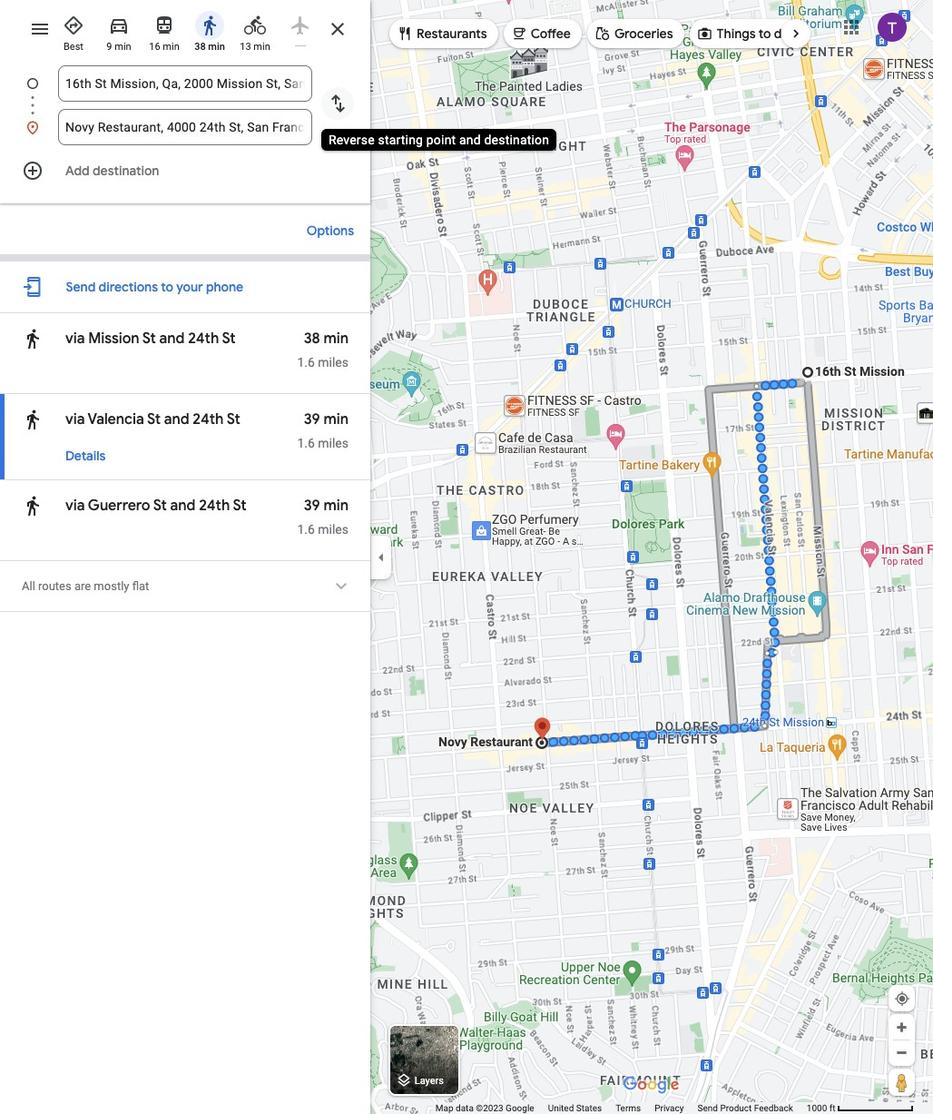 Task type: locate. For each thing, give the bounding box(es) containing it.
product
[[721, 1104, 752, 1114]]

1 horizontal spatial to
[[759, 25, 772, 42]]

and
[[460, 133, 481, 147], [159, 330, 185, 348], [164, 411, 190, 429], [170, 497, 196, 515]]

Destination Novy Restaurant, 4000 24th St, San Francisco, CA 94114 field
[[65, 116, 305, 138]]

routes
[[38, 580, 71, 593]]

map
[[436, 1104, 454, 1114]]

send directions to your phone
[[66, 279, 244, 295]]

0 vertical spatial via
[[65, 330, 85, 348]]

to left do
[[759, 25, 772, 42]]

Starting point 16th St Mission, Qa, 2000 Mission St, San Francisco, CA 94110 field
[[65, 73, 305, 94]]

min
[[115, 41, 131, 53], [163, 41, 180, 53], [208, 41, 225, 53], [254, 41, 270, 53], [324, 330, 349, 348], [324, 411, 349, 429], [324, 497, 349, 515]]

0 horizontal spatial destination
[[93, 163, 159, 179]]

2 vertical spatial walking image
[[22, 493, 44, 519]]

none field destination novy restaurant, 4000 24th st, san francisco, ca 94114
[[65, 109, 305, 145]]

2 none field from the top
[[65, 109, 305, 145]]

walking image up 'all'
[[22, 493, 44, 519]]

min inside '16 min' radio
[[163, 41, 180, 53]]

1.6 for guerrero st and 24th st
[[297, 522, 315, 537]]

3 via from the top
[[65, 497, 85, 515]]

walking image down walking image in the left of the page
[[22, 407, 44, 432]]

list item down 16 min
[[0, 65, 371, 124]]

0 vertical spatial walking image
[[199, 15, 221, 36]]

 things to do
[[697, 23, 790, 43]]

1 vertical spatial 
[[22, 407, 44, 432]]

to
[[759, 25, 772, 42], [161, 279, 173, 295]]

1 39 from the top
[[304, 411, 320, 429]]

and right valencia
[[164, 411, 190, 429]]

reverse
[[329, 133, 375, 147]]

2 vertical spatial 24th
[[199, 497, 230, 515]]

39
[[304, 411, 320, 429], [304, 497, 320, 515]]

list item up add destination button
[[0, 109, 371, 145]]

9 min
[[107, 41, 131, 53]]

st
[[142, 330, 156, 348], [222, 330, 236, 348], [147, 411, 161, 429], [227, 411, 240, 429], [153, 497, 167, 515], [233, 497, 247, 515]]

1 vertical spatial 38
[[304, 330, 320, 348]]

0 vertical spatial send
[[66, 279, 96, 295]]

1 miles from the top
[[318, 355, 349, 370]]

miles for valencia st and 24th st
[[318, 436, 349, 451]]


[[22, 326, 44, 352], [22, 407, 44, 432], [22, 493, 44, 519]]

0 vertical spatial 39
[[304, 411, 320, 429]]

united states button
[[548, 1103, 602, 1115]]

terms
[[616, 1104, 642, 1114]]

38
[[195, 41, 206, 53], [304, 330, 320, 348]]

2 vertical spatial miles
[[318, 522, 349, 537]]

1.6 inside 38 min 1.6 miles
[[297, 355, 315, 370]]

1.6
[[297, 355, 315, 370], [297, 436, 315, 451], [297, 522, 315, 537]]

0 vertical spatial 
[[22, 326, 44, 352]]

via guerrero st and 24th st
[[65, 497, 247, 515]]

miles inside 38 min 1.6 miles
[[318, 355, 349, 370]]

1 vertical spatial 1.6
[[297, 436, 315, 451]]

2 vertical spatial 
[[22, 493, 44, 519]]

destination right point
[[485, 133, 550, 147]]

1 vertical spatial send
[[698, 1104, 718, 1114]]

and right guerrero
[[170, 497, 196, 515]]

 up 'all'
[[22, 493, 44, 519]]

2 vertical spatial via
[[65, 497, 85, 515]]

38 min 1.6 miles
[[297, 330, 349, 370]]

1 vertical spatial none field
[[65, 109, 305, 145]]

1 via from the top
[[65, 330, 85, 348]]

options button
[[298, 214, 363, 247]]

1000 ft button
[[807, 1104, 915, 1114]]

your
[[176, 279, 203, 295]]

destination
[[485, 133, 550, 147], [93, 163, 159, 179]]

2  from the top
[[22, 407, 44, 432]]

next page image
[[788, 25, 805, 42]]

collapse side panel image
[[372, 547, 392, 567]]

0 vertical spatial destination
[[485, 133, 550, 147]]

send left the directions at the left top
[[66, 279, 96, 295]]

None field
[[65, 65, 305, 102], [65, 109, 305, 145]]

0 horizontal spatial send
[[66, 279, 96, 295]]

1 vertical spatial to
[[161, 279, 173, 295]]

0 vertical spatial miles
[[318, 355, 349, 370]]

2 1.6 from the top
[[297, 436, 315, 451]]

driving image
[[108, 15, 130, 36]]

0 vertical spatial to
[[759, 25, 772, 42]]

footer
[[436, 1103, 807, 1115]]

1 horizontal spatial destination
[[485, 133, 550, 147]]

None radio
[[282, 7, 320, 46]]

1.6 for mission st and 24th st
[[297, 355, 315, 370]]

1 vertical spatial walking image
[[22, 407, 44, 432]]

1 horizontal spatial 38
[[304, 330, 320, 348]]

miles for mission st and 24th st
[[318, 355, 349, 370]]

 for via guerrero st and 24th st
[[22, 493, 44, 519]]

0 vertical spatial 39 min 1.6 miles
[[297, 411, 349, 451]]

walking image for via guerrero st and 24th st
[[22, 493, 44, 519]]

and right point
[[460, 133, 481, 147]]

google maps element
[[0, 0, 934, 1115]]

walking image up the 38 min
[[199, 15, 221, 36]]

38 inside radio
[[195, 41, 206, 53]]

details
[[65, 448, 106, 464]]

things
[[717, 25, 756, 42]]

0 vertical spatial 1.6
[[297, 355, 315, 370]]

1 vertical spatial 39
[[304, 497, 320, 515]]

0 vertical spatial 38
[[195, 41, 206, 53]]

via up details
[[65, 411, 85, 429]]

feedback
[[755, 1104, 794, 1114]]

send
[[66, 279, 96, 295], [698, 1104, 718, 1114]]

0 vertical spatial none field
[[65, 65, 305, 102]]

to inside  things to do
[[759, 25, 772, 42]]

1 39 min 1.6 miles from the top
[[297, 411, 349, 451]]

38 inside 38 min 1.6 miles
[[304, 330, 320, 348]]

restaurants
[[417, 25, 488, 42]]

24th
[[188, 330, 219, 348], [193, 411, 224, 429], [199, 497, 230, 515]]

cycling image
[[244, 15, 266, 36]]


[[397, 23, 413, 43]]

1 vertical spatial destination
[[93, 163, 159, 179]]

1  from the top
[[22, 326, 44, 352]]

24th for via guerrero st and 24th st
[[199, 497, 230, 515]]

via left mission
[[65, 330, 85, 348]]

walking image
[[22, 326, 44, 352]]

3  from the top
[[22, 493, 44, 519]]


[[511, 23, 527, 43]]

walking image inside 38 min radio
[[199, 15, 221, 36]]

miles
[[318, 355, 349, 370], [318, 436, 349, 451], [318, 522, 349, 537]]

2 vertical spatial 1.6
[[297, 522, 315, 537]]

map data ©2023 google
[[436, 1104, 535, 1114]]

footer containing map data ©2023 google
[[436, 1103, 807, 1115]]

send directions to your phone button
[[57, 269, 253, 305]]

via left guerrero
[[65, 497, 85, 515]]

mission
[[88, 330, 139, 348]]

to inside send directions to your phone button
[[161, 279, 173, 295]]

3 miles from the top
[[318, 522, 349, 537]]

send product feedback button
[[698, 1103, 794, 1115]]

all
[[22, 580, 35, 593]]

3 1.6 from the top
[[297, 522, 315, 537]]

none field down 16 min
[[65, 65, 305, 102]]

send inside footer
[[698, 1104, 718, 1114]]

list
[[0, 65, 371, 145]]

directions main content
[[0, 0, 371, 1115]]

via mission st and 24th st
[[65, 330, 236, 348]]

walking image
[[199, 15, 221, 36], [22, 407, 44, 432], [22, 493, 44, 519]]

min inside 9 min option
[[115, 41, 131, 53]]

2 via from the top
[[65, 411, 85, 429]]

miles for guerrero st and 24th st
[[318, 522, 349, 537]]

1 horizontal spatial send
[[698, 1104, 718, 1114]]

16 min radio
[[145, 7, 183, 54]]

 left mission
[[22, 326, 44, 352]]

0 horizontal spatial to
[[161, 279, 173, 295]]

send inside directions main content
[[66, 279, 96, 295]]

1 vertical spatial via
[[65, 411, 85, 429]]

send left product on the bottom
[[698, 1104, 718, 1114]]

39 min 1.6 miles down 38 min 1.6 miles
[[297, 411, 349, 451]]

list inside google maps element
[[0, 65, 371, 145]]

1 none field from the top
[[65, 65, 305, 102]]

guerrero
[[88, 497, 150, 515]]

2 39 from the top
[[304, 497, 320, 515]]

2 miles from the top
[[318, 436, 349, 451]]

list item
[[0, 65, 371, 124], [0, 109, 371, 145]]

starting
[[378, 133, 423, 147]]

39 min 1.6 miles up  button
[[297, 497, 349, 537]]

min inside 38 min radio
[[208, 41, 225, 53]]

13 min radio
[[236, 7, 274, 54]]

1 1.6 from the top
[[297, 355, 315, 370]]

mostly
[[94, 580, 129, 593]]

1 vertical spatial 24th
[[193, 411, 224, 429]]

options
[[307, 223, 354, 239]]

0 horizontal spatial 38
[[195, 41, 206, 53]]

0 vertical spatial 24th
[[188, 330, 219, 348]]

16
[[149, 41, 160, 53]]

1 vertical spatial 39 min 1.6 miles
[[297, 497, 349, 537]]

and down send directions to your phone button
[[159, 330, 185, 348]]

1.6 for valencia st and 24th st
[[297, 436, 315, 451]]

2 39 min 1.6 miles from the top
[[297, 497, 349, 537]]

reverse starting point and destination
[[329, 133, 550, 147]]

via
[[65, 330, 85, 348], [65, 411, 85, 429], [65, 497, 85, 515]]

destination right add
[[93, 163, 159, 179]]

to left "your"
[[161, 279, 173, 295]]

 down walking image in the left of the page
[[22, 407, 44, 432]]


[[595, 23, 611, 43]]

1 vertical spatial miles
[[318, 436, 349, 451]]

39 min 1.6 miles
[[297, 411, 349, 451], [297, 497, 349, 537]]

all routes are mostly flat
[[22, 580, 149, 593]]

min inside 13 min radio
[[254, 41, 270, 53]]

ft
[[830, 1104, 836, 1114]]

none field up add destination button
[[65, 109, 305, 145]]

38 min radio
[[191, 7, 229, 54]]


[[697, 23, 714, 43]]

to for 
[[759, 25, 772, 42]]

 for via valencia st and 24th st
[[22, 407, 44, 432]]



Task type: describe. For each thing, give the bounding box(es) containing it.
24th for via mission st and 24th st
[[188, 330, 219, 348]]

directions
[[99, 279, 158, 295]]

via for via mission st and 24th st
[[65, 330, 85, 348]]

google
[[506, 1104, 535, 1114]]

min inside 38 min 1.6 miles
[[324, 330, 349, 348]]

walking image for via valencia st and 24th st
[[22, 407, 44, 432]]

 restaurants
[[397, 23, 488, 43]]

9 min radio
[[100, 7, 138, 54]]

Best radio
[[55, 7, 93, 54]]

privacy
[[655, 1104, 684, 1114]]

footer inside google maps element
[[436, 1103, 807, 1115]]

available options for search along this route region
[[376, 12, 875, 55]]

and for valencia
[[164, 411, 190, 429]]

united states
[[548, 1104, 602, 1114]]

details button
[[56, 440, 115, 472]]

1 list item from the top
[[0, 65, 371, 124]]

38 for 38 min
[[195, 41, 206, 53]]

zoom out image
[[896, 1046, 909, 1060]]

destination inside button
[[93, 163, 159, 179]]

and for mission
[[159, 330, 185, 348]]

flat
[[132, 580, 149, 593]]

via valencia st and 24th st
[[65, 411, 240, 429]]

transit image
[[154, 15, 175, 36]]

layers
[[415, 1076, 444, 1088]]

39 min 1.6 miles for valencia st and 24th st
[[297, 411, 349, 451]]

coffee
[[531, 25, 571, 42]]

show your location image
[[895, 991, 911, 1007]]

38 for 38 min 1.6 miles
[[304, 330, 320, 348]]

close directions image
[[327, 18, 349, 40]]

show street view coverage image
[[889, 1069, 916, 1096]]

united
[[548, 1104, 574, 1114]]

©2023
[[476, 1104, 504, 1114]]

2 list item from the top
[[0, 109, 371, 145]]

point
[[427, 133, 456, 147]]

via for via valencia st and 24th st
[[65, 411, 85, 429]]

13 min
[[240, 41, 270, 53]]

 groceries
[[595, 23, 674, 43]]

add destination button
[[0, 153, 371, 189]]

1000
[[807, 1104, 828, 1114]]

flights image
[[290, 15, 312, 36]]

1000 ft
[[807, 1104, 836, 1114]]

states
[[577, 1104, 602, 1114]]

none field starting point 16th st mission, qa, 2000 mission st, san francisco, ca 94110
[[65, 65, 305, 102]]

to for send
[[161, 279, 173, 295]]

add destination
[[65, 163, 159, 179]]

google account: tyler black  
(blacklashes1000@gmail.com) image
[[878, 12, 907, 41]]

add
[[65, 163, 90, 179]]

best
[[64, 41, 84, 53]]

 coffee
[[511, 23, 571, 43]]

best travel modes image
[[63, 15, 84, 36]]

39 for valencia st and 24th st
[[304, 411, 320, 429]]

valencia
[[88, 411, 144, 429]]

9
[[107, 41, 112, 53]]

none radio inside google maps element
[[282, 7, 320, 46]]

16 min
[[149, 41, 180, 53]]


[[331, 574, 352, 600]]

via for via guerrero st and 24th st
[[65, 497, 85, 515]]

reverse starting point and destination image
[[327, 93, 349, 114]]

send for send directions to your phone
[[66, 279, 96, 295]]

send product feedback
[[698, 1104, 794, 1114]]

send for send product feedback
[[698, 1104, 718, 1114]]

38 min
[[195, 41, 225, 53]]

24th for via valencia st and 24th st
[[193, 411, 224, 429]]

phone
[[206, 279, 244, 295]]

 button
[[331, 574, 352, 600]]

zoom in image
[[896, 1021, 909, 1035]]

data
[[456, 1104, 474, 1114]]

and for guerrero
[[170, 497, 196, 515]]

groceries
[[615, 25, 674, 42]]

and for starting
[[460, 133, 481, 147]]

39 min 1.6 miles for guerrero st and 24th st
[[297, 497, 349, 537]]

terms button
[[616, 1103, 642, 1115]]

13
[[240, 41, 251, 53]]

 for via mission st and 24th st
[[22, 326, 44, 352]]

privacy button
[[655, 1103, 684, 1115]]

are
[[74, 580, 91, 593]]

do
[[775, 25, 790, 42]]

39 for guerrero st and 24th st
[[304, 497, 320, 515]]



Task type: vqa. For each thing, say whether or not it's contained in the screenshot.
top via
yes



